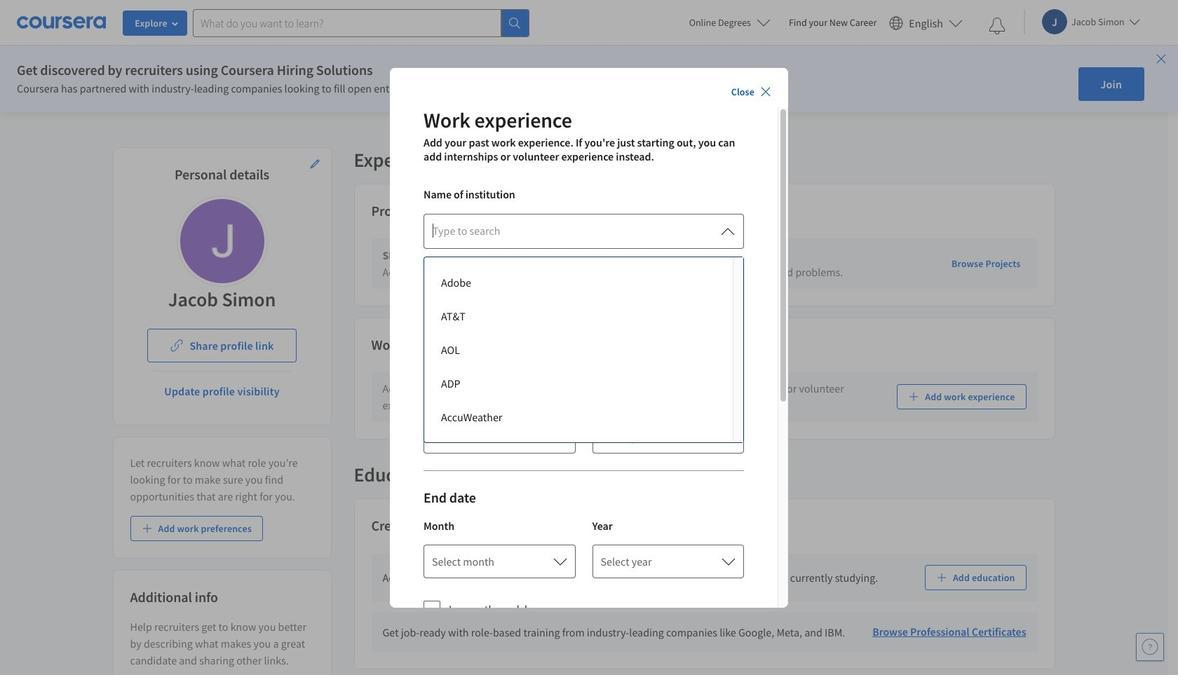 Task type: locate. For each thing, give the bounding box(es) containing it.
coursera image
[[17, 11, 106, 34]]

None search field
[[193, 9, 530, 37]]

profile photo image
[[180, 199, 264, 283]]

dialog
[[390, 68, 788, 676]]

None button
[[424, 213, 744, 249], [424, 293, 744, 329], [424, 213, 744, 249], [424, 293, 744, 329]]

information about the projects section image
[[426, 206, 437, 218]]

Type to search field
[[433, 223, 707, 239]]

list box
[[424, 258, 744, 443]]

None field
[[433, 223, 714, 239]]

information about credentials section image
[[445, 522, 457, 533]]



Task type: describe. For each thing, give the bounding box(es) containing it.
edit personal details. image
[[309, 159, 320, 170]]

help center image
[[1142, 639, 1159, 656]]



Task type: vqa. For each thing, say whether or not it's contained in the screenshot.
Enroll for Free Starts Dec 13
no



